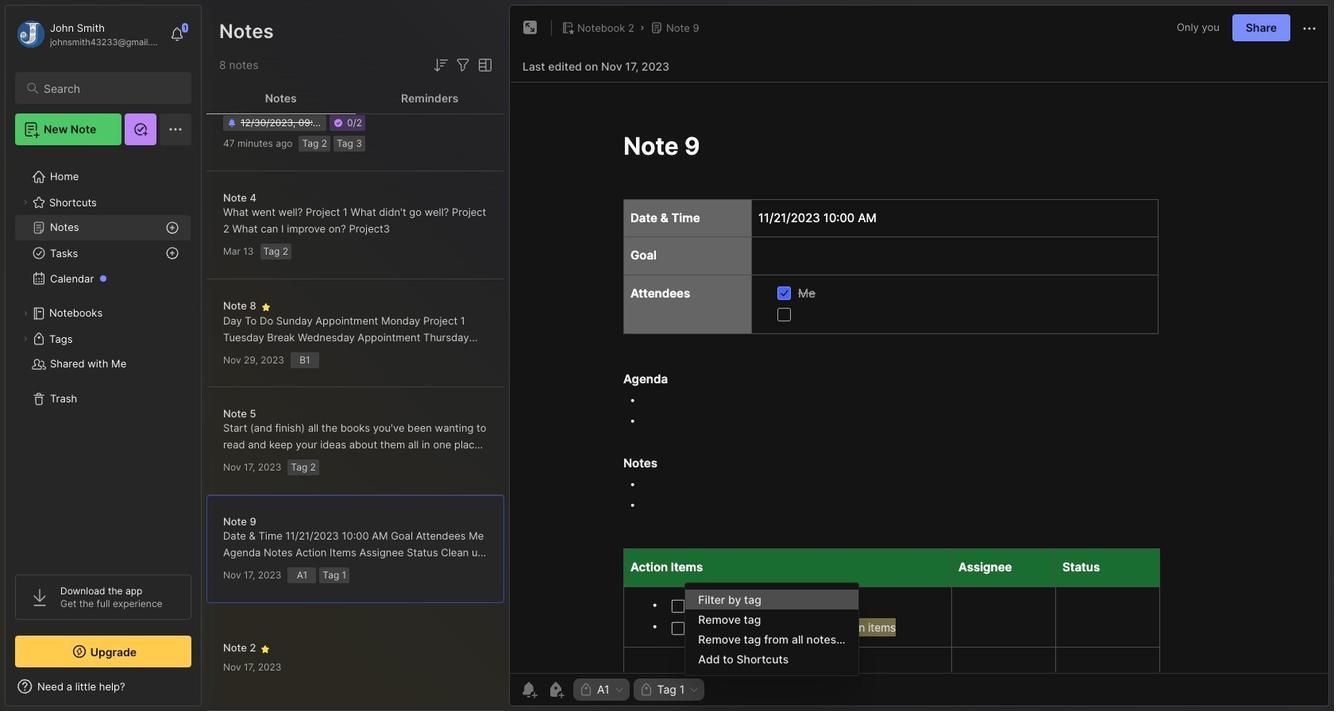 Task type: locate. For each thing, give the bounding box(es) containing it.
None search field
[[44, 79, 177, 98]]

tree
[[6, 155, 201, 561]]

more actions image
[[1301, 19, 1320, 38]]

main element
[[0, 0, 207, 712]]

menu item
[[686, 590, 859, 610]]

expand note image
[[521, 18, 540, 37]]

Sort options field
[[431, 56, 451, 75]]

tree inside the main element
[[6, 155, 201, 561]]

Add filters field
[[454, 56, 473, 75]]

WHAT'S NEW field
[[6, 675, 201, 700]]

tab list
[[207, 83, 505, 114]]

Note Editor text field
[[510, 82, 1329, 674]]

dropdown list menu
[[686, 590, 859, 670]]

Tag 1 Tag actions field
[[685, 685, 700, 696]]



Task type: vqa. For each thing, say whether or not it's contained in the screenshot.
row group
no



Task type: describe. For each thing, give the bounding box(es) containing it.
none search field inside the main element
[[44, 79, 177, 98]]

View options field
[[473, 56, 495, 75]]

More actions field
[[1301, 18, 1320, 38]]

expand notebooks image
[[21, 309, 30, 319]]

add tag image
[[547, 681, 566, 700]]

note window element
[[509, 5, 1330, 707]]

Account field
[[15, 18, 162, 50]]

Search text field
[[44, 81, 177, 96]]

add a reminder image
[[520, 681, 539, 700]]

click to collapse image
[[201, 683, 213, 702]]

add filters image
[[454, 56, 473, 75]]

expand tags image
[[21, 335, 30, 344]]



